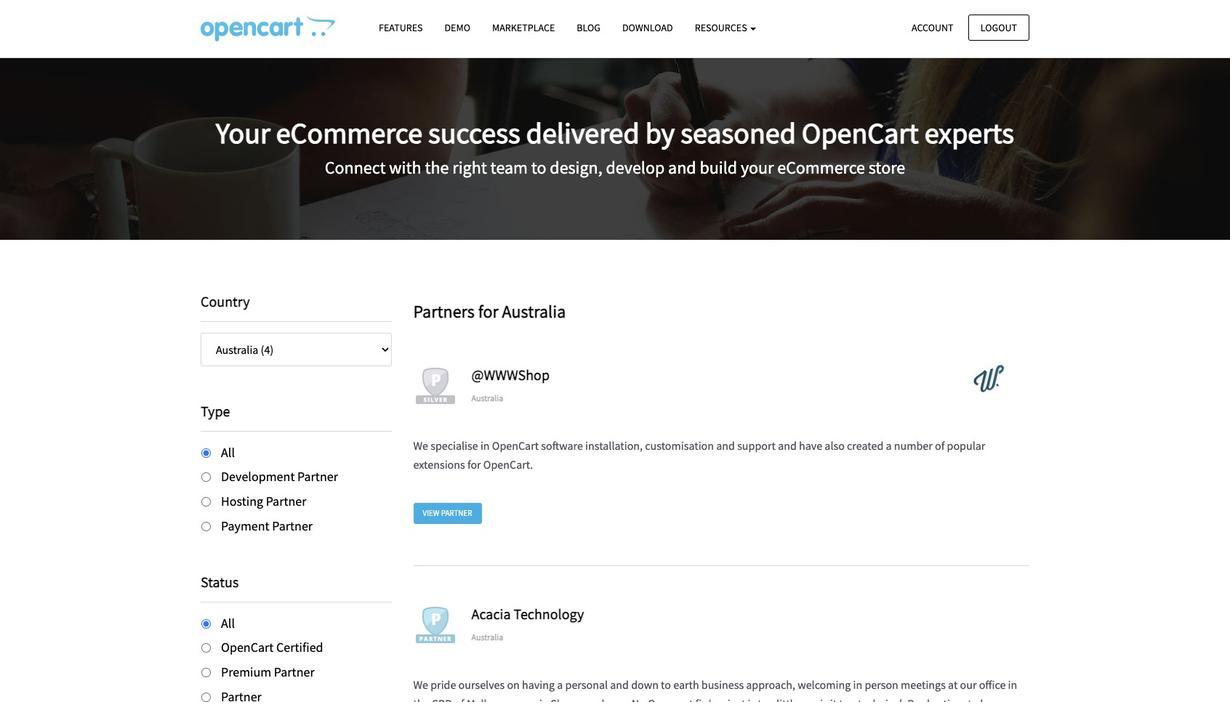 Task type: describe. For each thing, give the bounding box(es) containing it.
your
[[216, 115, 270, 151]]

opencart inside your ecommerce success delivered by seasoned opencart experts connect with the right team to design, develop and build your ecommerce store
[[802, 115, 919, 151]]

demo
[[445, 21, 471, 34]]

your
[[741, 156, 774, 179]]

demo link
[[434, 15, 482, 41]]

type
[[201, 402, 230, 420]]

we pride ourselves on having a personal and down to earth business approach, welcoming in person meetings at our office in the cbd of melbourne or via skype or phone. no opencart fix/project is too little nor is it too technical. book a time to have 
[[414, 678, 1018, 703]]

resources
[[695, 21, 750, 34]]

time
[[944, 697, 966, 703]]

2 horizontal spatial to
[[968, 697, 979, 703]]

popular
[[948, 439, 986, 453]]

your ecommerce success delivered by seasoned opencart experts connect with the right team to design, develop and build your ecommerce store
[[216, 115, 1015, 179]]

download link
[[612, 15, 684, 41]]

features
[[379, 21, 423, 34]]

1 vertical spatial a
[[557, 678, 563, 693]]

development
[[221, 469, 295, 485]]

payment partner
[[221, 518, 313, 535]]

view
[[423, 509, 440, 519]]

phone.
[[596, 697, 630, 703]]

status
[[201, 573, 239, 591]]

partner for view partner
[[441, 509, 473, 519]]

to inside your ecommerce success delivered by seasoned opencart experts connect with the right team to design, develop and build your ecommerce store
[[532, 156, 547, 179]]

meetings
[[901, 678, 946, 693]]

view partner link
[[414, 504, 482, 525]]

at
[[949, 678, 958, 693]]

team
[[491, 156, 528, 179]]

personal
[[566, 678, 608, 693]]

book
[[908, 697, 933, 703]]

experts
[[925, 115, 1015, 151]]

opencart inside the "we specialise in opencart software installation, customisation and support and have also created a number of popular extensions for opencart."
[[492, 439, 539, 453]]

@wwwshop image
[[950, 365, 1030, 394]]

partners for australia
[[414, 300, 566, 323]]

connect
[[325, 156, 386, 179]]

partner for payment partner
[[272, 518, 313, 535]]

store
[[869, 156, 906, 179]]

have inside we pride ourselves on having a personal and down to earth business approach, welcoming in person meetings at our office in the cbd of melbourne or via skype or phone. no opencart fix/project is too little nor is it too technical. book a time to have
[[981, 697, 1004, 703]]

skype
[[551, 697, 581, 703]]

cbd
[[432, 697, 453, 703]]

design,
[[550, 156, 603, 179]]

business
[[702, 678, 744, 693]]

acacia technology
[[472, 606, 584, 624]]

pride
[[431, 678, 456, 693]]

approach,
[[747, 678, 796, 693]]

technical.
[[859, 697, 906, 703]]

account link
[[900, 14, 967, 41]]

earth
[[674, 678, 700, 693]]

specialise
[[431, 439, 478, 453]]

@wwwshop
[[472, 366, 550, 384]]

via
[[534, 697, 549, 703]]

1 horizontal spatial ecommerce
[[778, 156, 866, 179]]

by
[[646, 115, 675, 151]]

1 horizontal spatial in
[[854, 678, 863, 693]]

melbourne
[[467, 697, 519, 703]]

opencart - partners image
[[201, 15, 335, 41]]

right
[[453, 156, 487, 179]]

of inside the "we specialise in opencart software installation, customisation and support and have also created a number of popular extensions for opencart."
[[936, 439, 945, 453]]

blog link
[[566, 15, 612, 41]]

support
[[738, 439, 776, 453]]

seasoned
[[681, 115, 797, 151]]

logout
[[981, 21, 1018, 34]]

premium partner
[[221, 664, 315, 681]]

and inside we pride ourselves on having a personal and down to earth business approach, welcoming in person meetings at our office in the cbd of melbourne or via skype or phone. no opencart fix/project is too little nor is it too technical. book a time to have
[[611, 678, 629, 693]]

premium partner image
[[414, 365, 457, 408]]

our
[[961, 678, 977, 693]]

blog
[[577, 21, 601, 34]]

partner for hosting partner
[[266, 493, 307, 510]]

for inside the "we specialise in opencart software installation, customisation and support and have also created a number of popular extensions for opencart."
[[468, 458, 481, 472]]

view partner
[[423, 509, 473, 519]]

1 vertical spatial to
[[661, 678, 671, 693]]

customisation
[[646, 439, 714, 453]]

number
[[895, 439, 933, 453]]

payment
[[221, 518, 270, 535]]

on
[[507, 678, 520, 693]]

0 vertical spatial for
[[478, 300, 499, 323]]

2 too from the left
[[840, 697, 856, 703]]

resources link
[[684, 15, 768, 41]]

with
[[389, 156, 422, 179]]



Task type: vqa. For each thing, say whether or not it's contained in the screenshot.
popular
yes



Task type: locate. For each thing, give the bounding box(es) containing it.
0 horizontal spatial have
[[800, 439, 823, 453]]

extensions
[[414, 458, 465, 472]]

we
[[414, 439, 429, 453], [414, 678, 429, 693]]

and right support
[[779, 439, 797, 453]]

ecommerce right your
[[778, 156, 866, 179]]

too
[[758, 697, 775, 703], [840, 697, 856, 703]]

0 vertical spatial have
[[800, 439, 823, 453]]

ourselves
[[459, 678, 505, 693]]

a right created
[[886, 439, 892, 453]]

partner image
[[414, 604, 457, 648]]

download
[[623, 21, 673, 34]]

delivered
[[526, 115, 640, 151]]

0 vertical spatial opencart
[[802, 115, 919, 151]]

2 all from the top
[[221, 615, 235, 632]]

0 vertical spatial of
[[936, 439, 945, 453]]

0 horizontal spatial too
[[758, 697, 775, 703]]

0 horizontal spatial ecommerce
[[276, 115, 423, 151]]

opencart certified
[[221, 640, 323, 657]]

0 vertical spatial a
[[886, 439, 892, 453]]

opencart up the store
[[802, 115, 919, 151]]

1 is from the left
[[748, 697, 756, 703]]

1 horizontal spatial have
[[981, 697, 1004, 703]]

having
[[522, 678, 555, 693]]

and left build
[[669, 156, 697, 179]]

the inside your ecommerce success delivered by seasoned opencart experts connect with the right team to design, develop and build your ecommerce store
[[425, 156, 449, 179]]

1 too from the left
[[758, 697, 775, 703]]

in left person
[[854, 678, 863, 693]]

1 horizontal spatial or
[[583, 697, 593, 703]]

0 vertical spatial the
[[425, 156, 449, 179]]

have inside the "we specialise in opencart software installation, customisation and support and have also created a number of popular extensions for opencart."
[[800, 439, 823, 453]]

and up the phone.
[[611, 678, 629, 693]]

in right office at the right bottom of the page
[[1009, 678, 1018, 693]]

ecommerce up connect
[[276, 115, 423, 151]]

office
[[980, 678, 1006, 693]]

2 horizontal spatial a
[[936, 697, 942, 703]]

1 vertical spatial for
[[468, 458, 481, 472]]

have down office at the right bottom of the page
[[981, 697, 1004, 703]]

partner down hosting partner
[[272, 518, 313, 535]]

1 vertical spatial australia
[[472, 393, 504, 404]]

we for we specialise in opencart software installation, customisation and support and have also created a number of popular extensions for opencart.
[[414, 439, 429, 453]]

opencart
[[802, 115, 919, 151], [492, 439, 539, 453], [221, 640, 274, 657]]

have left also
[[800, 439, 823, 453]]

2 vertical spatial a
[[936, 697, 942, 703]]

partner
[[298, 469, 338, 485], [266, 493, 307, 510], [441, 509, 473, 519], [272, 518, 313, 535], [274, 664, 315, 681]]

person
[[865, 678, 899, 693]]

opencart up the opencart.
[[492, 439, 539, 453]]

acacia
[[472, 606, 511, 624]]

australia down acacia
[[472, 632, 504, 643]]

no
[[632, 697, 646, 703]]

or left via
[[522, 697, 532, 703]]

1 horizontal spatial of
[[936, 439, 945, 453]]

1 vertical spatial we
[[414, 678, 429, 693]]

1 vertical spatial all
[[221, 615, 235, 632]]

all up development
[[221, 444, 235, 461]]

0 vertical spatial to
[[532, 156, 547, 179]]

marketplace
[[493, 21, 555, 34]]

in
[[481, 439, 490, 453], [854, 678, 863, 693], [1009, 678, 1018, 693]]

1 or from the left
[[522, 697, 532, 703]]

we inside we pride ourselves on having a personal and down to earth business approach, welcoming in person meetings at our office in the cbd of melbourne or via skype or phone. no opencart fix/project is too little nor is it too technical. book a time to have
[[414, 678, 429, 693]]

0 horizontal spatial to
[[532, 156, 547, 179]]

too right it
[[840, 697, 856, 703]]

country
[[201, 292, 250, 310]]

account
[[912, 21, 954, 34]]

we for we pride ourselves on having a personal and down to earth business approach, welcoming in person meetings at our office in the cbd of melbourne or via skype or phone. no opencart fix/project is too little nor is it too technical. book a time to have 
[[414, 678, 429, 693]]

1 vertical spatial of
[[455, 697, 465, 703]]

to up opencart
[[661, 678, 671, 693]]

australia down @wwwshop
[[472, 393, 504, 404]]

have
[[800, 439, 823, 453], [981, 697, 1004, 703]]

fix/project
[[696, 697, 746, 703]]

0 vertical spatial australia
[[502, 300, 566, 323]]

certified
[[276, 640, 323, 657]]

a left time at the bottom right of page
[[936, 697, 942, 703]]

1 vertical spatial the
[[414, 697, 430, 703]]

the right 'with'
[[425, 156, 449, 179]]

all for status
[[221, 615, 235, 632]]

0 horizontal spatial a
[[557, 678, 563, 693]]

a
[[886, 439, 892, 453], [557, 678, 563, 693], [936, 697, 942, 703]]

the left cbd
[[414, 697, 430, 703]]

of inside we pride ourselves on having a personal and down to earth business approach, welcoming in person meetings at our office in the cbd of melbourne or via skype or phone. no opencart fix/project is too little nor is it too technical. book a time to have
[[455, 697, 465, 703]]

development partner
[[221, 469, 338, 485]]

1 horizontal spatial too
[[840, 697, 856, 703]]

of left popular
[[936, 439, 945, 453]]

little
[[777, 697, 799, 703]]

logout link
[[969, 14, 1030, 41]]

australia for @wwwshop
[[472, 393, 504, 404]]

0 vertical spatial we
[[414, 439, 429, 453]]

partner for premium partner
[[274, 664, 315, 681]]

2 horizontal spatial in
[[1009, 678, 1018, 693]]

australia
[[502, 300, 566, 323], [472, 393, 504, 404], [472, 632, 504, 643]]

for right the partners on the left top
[[478, 300, 499, 323]]

2 is from the left
[[821, 697, 828, 703]]

opencart.
[[484, 458, 534, 472]]

1 horizontal spatial a
[[886, 439, 892, 453]]

is
[[748, 697, 756, 703], [821, 697, 828, 703]]

2 horizontal spatial opencart
[[802, 115, 919, 151]]

it
[[831, 697, 837, 703]]

0 horizontal spatial in
[[481, 439, 490, 453]]

premium
[[221, 664, 272, 681]]

partner down development partner
[[266, 493, 307, 510]]

None radio
[[202, 449, 211, 458], [202, 522, 211, 532], [202, 620, 211, 629], [202, 644, 211, 654], [202, 669, 211, 678], [202, 693, 211, 703], [202, 449, 211, 458], [202, 522, 211, 532], [202, 620, 211, 629], [202, 644, 211, 654], [202, 669, 211, 678], [202, 693, 211, 703]]

also
[[825, 439, 845, 453]]

created
[[848, 439, 884, 453]]

opencart up premium
[[221, 640, 274, 657]]

0 horizontal spatial or
[[522, 697, 532, 703]]

1 horizontal spatial to
[[661, 678, 671, 693]]

features link
[[368, 15, 434, 41]]

partner down certified
[[274, 664, 315, 681]]

all
[[221, 444, 235, 461], [221, 615, 235, 632]]

installation,
[[586, 439, 643, 453]]

is left it
[[821, 697, 828, 703]]

to down 'our'
[[968, 697, 979, 703]]

1 vertical spatial have
[[981, 697, 1004, 703]]

build
[[700, 156, 738, 179]]

1 horizontal spatial opencart
[[492, 439, 539, 453]]

success
[[429, 115, 521, 151]]

marketplace link
[[482, 15, 566, 41]]

1 horizontal spatial is
[[821, 697, 828, 703]]

0 horizontal spatial opencart
[[221, 640, 274, 657]]

to right team
[[532, 156, 547, 179]]

a up skype
[[557, 678, 563, 693]]

technology
[[514, 606, 584, 624]]

and left support
[[717, 439, 735, 453]]

and
[[669, 156, 697, 179], [717, 439, 735, 453], [779, 439, 797, 453], [611, 678, 629, 693]]

0 horizontal spatial is
[[748, 697, 756, 703]]

software
[[542, 439, 583, 453]]

to
[[532, 156, 547, 179], [661, 678, 671, 693], [968, 697, 979, 703]]

partner up hosting partner
[[298, 469, 338, 485]]

1 all from the top
[[221, 444, 235, 461]]

is down approach,
[[748, 697, 756, 703]]

hosting partner
[[221, 493, 307, 510]]

1 vertical spatial opencart
[[492, 439, 539, 453]]

australia up @wwwshop
[[502, 300, 566, 323]]

partner right view
[[441, 509, 473, 519]]

1 vertical spatial ecommerce
[[778, 156, 866, 179]]

welcoming
[[798, 678, 851, 693]]

of right cbd
[[455, 697, 465, 703]]

2 vertical spatial australia
[[472, 632, 504, 643]]

we up extensions
[[414, 439, 429, 453]]

too down approach,
[[758, 697, 775, 703]]

opencart
[[648, 697, 694, 703]]

we inside the "we specialise in opencart software installation, customisation and support and have also created a number of popular extensions for opencart."
[[414, 439, 429, 453]]

all down the status in the left bottom of the page
[[221, 615, 235, 632]]

a inside the "we specialise in opencart software installation, customisation and support and have also created a number of popular extensions for opencart."
[[886, 439, 892, 453]]

nor
[[802, 697, 818, 703]]

None radio
[[202, 473, 211, 483], [202, 498, 211, 507], [202, 473, 211, 483], [202, 498, 211, 507]]

of
[[936, 439, 945, 453], [455, 697, 465, 703]]

2 vertical spatial opencart
[[221, 640, 274, 657]]

partner for development partner
[[298, 469, 338, 485]]

down
[[632, 678, 659, 693]]

for down specialise
[[468, 458, 481, 472]]

partners
[[414, 300, 475, 323]]

develop
[[606, 156, 665, 179]]

in inside the "we specialise in opencart software installation, customisation and support and have also created a number of popular extensions for opencart."
[[481, 439, 490, 453]]

0 vertical spatial ecommerce
[[276, 115, 423, 151]]

2 we from the top
[[414, 678, 429, 693]]

hosting
[[221, 493, 263, 510]]

0 vertical spatial all
[[221, 444, 235, 461]]

all for type
[[221, 444, 235, 461]]

2 vertical spatial to
[[968, 697, 979, 703]]

1 we from the top
[[414, 439, 429, 453]]

in up the opencart.
[[481, 439, 490, 453]]

or down personal
[[583, 697, 593, 703]]

we specialise in opencart software installation, customisation and support and have also created a number of popular extensions for opencart.
[[414, 439, 986, 472]]

we left pride
[[414, 678, 429, 693]]

the inside we pride ourselves on having a personal and down to earth business approach, welcoming in person meetings at our office in the cbd of melbourne or via skype or phone. no opencart fix/project is too little nor is it too technical. book a time to have
[[414, 697, 430, 703]]

2 or from the left
[[583, 697, 593, 703]]

ecommerce
[[276, 115, 423, 151], [778, 156, 866, 179]]

and inside your ecommerce success delivered by seasoned opencart experts connect with the right team to design, develop and build your ecommerce store
[[669, 156, 697, 179]]

australia for acacia technology
[[472, 632, 504, 643]]

for
[[478, 300, 499, 323], [468, 458, 481, 472]]

or
[[522, 697, 532, 703], [583, 697, 593, 703]]

0 horizontal spatial of
[[455, 697, 465, 703]]



